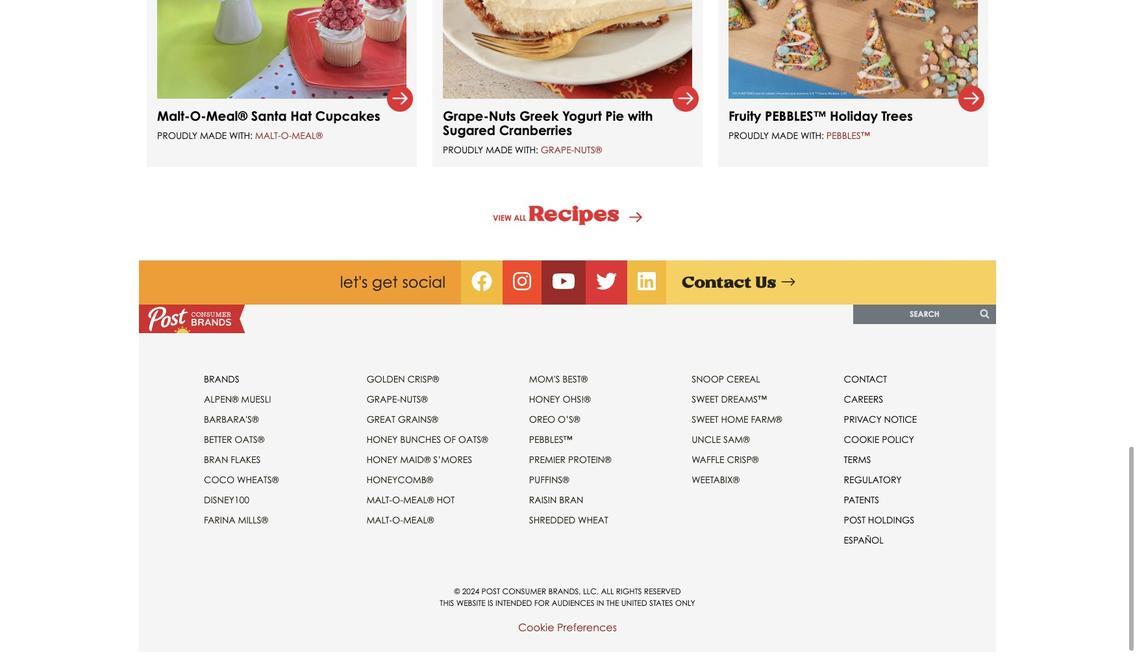 Task type: describe. For each thing, give the bounding box(es) containing it.
maid®
[[400, 454, 431, 465]]

premier protein® link
[[529, 454, 612, 465]]

hot
[[437, 494, 455, 505]]

contact us
[[682, 273, 777, 291]]

with: inside malt-o-meal® santa hat cupcakes proudly made with: malt-o-meal®
[[229, 130, 253, 141]]

malt- for malt-o-meal®
[[367, 515, 392, 526]]

coco wheats® link
[[204, 474, 279, 485]]

proudly inside malt-o-meal® santa hat cupcakes proudly made with: malt-o-meal®
[[157, 130, 198, 141]]

0 horizontal spatial malt-o-meal® link
[[255, 130, 323, 141]]

linkedin image
[[638, 275, 656, 290]]

honey maid® s'mores link
[[367, 454, 472, 465]]

let's get social
[[340, 273, 446, 292]]

uncle sam®
[[692, 434, 750, 445]]

alpen® muesli
[[204, 394, 271, 405]]

brands,
[[549, 587, 581, 596]]

contact link
[[844, 374, 888, 385]]

waffle crisp®
[[692, 454, 759, 465]]

consumer
[[503, 587, 547, 596]]

1 horizontal spatial post
[[844, 515, 866, 526]]

made inside grape-nuts greek yogurt pie with sugared cranberries proudly made with: grape-nuts®
[[486, 144, 513, 155]]

sweet for sweet dreams™
[[692, 394, 719, 405]]

honey ohs!®
[[529, 394, 591, 405]]

all
[[514, 213, 527, 223]]

for
[[534, 598, 550, 608]]

santa
[[251, 108, 287, 124]]

shredded wheat
[[529, 515, 609, 526]]

view all recipes
[[493, 202, 620, 225]]

cookie for cookie preferences
[[518, 621, 555, 634]]

farina mills®
[[204, 515, 268, 526]]

o- for malt-o-meal® hot
[[392, 494, 403, 505]]

fruity pebbles™ holiday trees proudly made with: pebbles™
[[729, 108, 913, 141]]

get
[[372, 273, 398, 292]]

llc.
[[583, 587, 599, 596]]

post inside © 2024 post consumer brands, llc. all rights reserved this website is intended for audiences in the united states only
[[482, 587, 500, 596]]

view
[[493, 213, 512, 223]]

nuts® inside grape-nuts greek yogurt pie with sugared cranberries proudly made with: grape-nuts®
[[575, 144, 602, 155]]

uncle sam® link
[[692, 434, 750, 445]]

cookie policy
[[844, 434, 915, 445]]

cookie preferences
[[518, 621, 617, 634]]

greek
[[520, 108, 559, 124]]

farina
[[204, 515, 236, 526]]

español
[[844, 535, 884, 546]]

oreo o's®
[[529, 414, 581, 425]]

alpen® muesli link
[[204, 394, 271, 405]]

sweet dreams™ link
[[692, 394, 767, 405]]

cookie for cookie policy
[[844, 434, 880, 445]]

2 oats® from the left
[[459, 434, 488, 445]]

malt-o-meal® santa hat cupcakes proudly made with: malt-o-meal®
[[157, 108, 380, 141]]

disney100 link
[[204, 494, 249, 505]]

barbara's®
[[204, 414, 259, 425]]

honeycomb® link
[[367, 474, 433, 485]]

post consumer brands image
[[139, 305, 245, 333]]

cookie policy link
[[844, 434, 915, 445]]

waffle
[[692, 454, 725, 465]]

let's
[[340, 273, 368, 292]]

nuts
[[489, 108, 516, 124]]

regulatory link
[[844, 474, 902, 485]]

yogurt
[[563, 108, 602, 124]]

terms link
[[844, 454, 872, 465]]

coco
[[204, 474, 235, 485]]

©
[[454, 587, 460, 596]]

made inside fruity pebbles™ holiday trees proudly made with: pebbles™
[[772, 130, 799, 141]]

puffins®
[[529, 474, 570, 485]]

brands link
[[204, 374, 240, 385]]

contact for 'contact' link
[[844, 374, 888, 385]]

holdings
[[869, 515, 915, 526]]

better oats® link
[[204, 434, 265, 445]]

malt-o-meal® hot
[[367, 494, 455, 505]]

bran flakes link
[[204, 454, 261, 465]]

crisp® for waffle crisp®
[[727, 454, 759, 465]]

trees
[[882, 108, 913, 124]]

sweet home farm® link
[[692, 414, 783, 425]]

farina mills® link
[[204, 515, 268, 526]]

0 vertical spatial bran
[[204, 454, 228, 465]]

with
[[628, 108, 653, 124]]

bran flakes
[[204, 454, 261, 465]]

honey
[[367, 454, 398, 465]]

uncle
[[692, 434, 721, 445]]

preferences
[[557, 621, 617, 634]]

contact us link
[[682, 273, 795, 291]]

shredded wheat link
[[529, 515, 609, 526]]

weetabix® link
[[692, 474, 740, 485]]

1 vertical spatial pebbles™
[[827, 130, 870, 141]]

pie
[[606, 108, 624, 124]]

2 vertical spatial pebbles™
[[529, 434, 573, 445]]

best®
[[563, 374, 588, 385]]

honey maid® s'mores
[[367, 454, 472, 465]]

sweet dreams™
[[692, 394, 767, 405]]

hat
[[291, 108, 312, 124]]

grape-nuts greek yogurt pie with sugared cranberries proudly made with: grape-nuts®
[[443, 108, 653, 155]]

grains®
[[398, 414, 438, 425]]

cranberries
[[499, 122, 572, 138]]

1 oats® from the left
[[235, 434, 265, 445]]

meal® for malt-o-meal® santa hat cupcakes proudly made with: malt-o-meal®
[[206, 108, 248, 124]]

great grains® link
[[367, 414, 438, 425]]

oreo o's® link
[[529, 414, 581, 425]]

meal® for malt-o-meal® hot
[[403, 494, 434, 505]]

cereal
[[727, 374, 761, 385]]



Task type: vqa. For each thing, say whether or not it's contained in the screenshot.
MADE inside the "Grape-Nuts Greek Yogurt Pie with Sugared Cranberries Proudly made with: Grape-Nuts®"
yes



Task type: locate. For each thing, give the bounding box(es) containing it.
post consumer brands link
[[139, 305, 245, 333]]

proudly
[[157, 130, 198, 141], [729, 130, 769, 141], [443, 144, 483, 155]]

1 horizontal spatial malt-o-meal® link
[[367, 515, 434, 526]]

post
[[844, 515, 866, 526], [482, 587, 500, 596]]

honey for honey bunches of oats®
[[367, 434, 398, 445]]

o's®
[[558, 414, 581, 425]]

0 vertical spatial malt-o-meal® link
[[255, 130, 323, 141]]

contact
[[682, 273, 752, 291], [844, 374, 888, 385]]

0 vertical spatial contact
[[682, 273, 752, 291]]

muesli
[[241, 394, 271, 405]]

raisin
[[529, 494, 557, 505]]

malt-o-meal® link down malt-o-meal® hot
[[367, 515, 434, 526]]

0 horizontal spatial nuts®
[[400, 394, 428, 405]]

with: inside fruity pebbles™ holiday trees proudly made with: pebbles™
[[801, 130, 824, 141]]

malt-o-meal® santa hat cupcakes link
[[157, 108, 380, 124]]

0 vertical spatial cookie
[[844, 434, 880, 445]]

1 vertical spatial grape-nuts® link
[[367, 394, 428, 405]]

fruity
[[729, 108, 762, 124]]

1 vertical spatial honey
[[367, 434, 398, 445]]

instagram image
[[513, 275, 531, 290]]

great
[[367, 414, 396, 425]]

1 horizontal spatial oats®
[[459, 434, 488, 445]]

contact for contact us
[[682, 273, 752, 291]]

made down the nuts
[[486, 144, 513, 155]]

o- for malt-o-meal®
[[392, 515, 403, 526]]

pebbles™ up premier
[[529, 434, 573, 445]]

0 vertical spatial sweet
[[692, 394, 719, 405]]

oats® up flakes
[[235, 434, 265, 445]]

honeycomb®
[[367, 474, 433, 485]]

honey for honey ohs!®
[[529, 394, 560, 405]]

snoop
[[692, 374, 724, 385]]

1 vertical spatial crisp®
[[727, 454, 759, 465]]

o- for malt-o-meal® santa hat cupcakes proudly made with: malt-o-meal®
[[190, 108, 206, 124]]

golden crisp® link
[[367, 374, 439, 385]]

crisp® up grape-nuts® on the left bottom of the page
[[408, 374, 439, 385]]

dreams™
[[721, 394, 767, 405]]

ohs!®
[[563, 394, 591, 405]]

s'mores
[[434, 454, 472, 465]]

1 horizontal spatial grape-
[[443, 108, 489, 124]]

o-
[[190, 108, 206, 124], [281, 130, 292, 141], [392, 494, 403, 505], [392, 515, 403, 526]]

0 horizontal spatial grape-nuts® link
[[367, 394, 428, 405]]

sweet up uncle
[[692, 414, 719, 425]]

0 vertical spatial honey
[[529, 394, 560, 405]]

patents link
[[844, 494, 880, 505]]

cupcakes
[[315, 108, 380, 124]]

post up is
[[482, 587, 500, 596]]

proudly inside fruity pebbles™ holiday trees proudly made with: pebbles™
[[729, 130, 769, 141]]

0 horizontal spatial cookie
[[518, 621, 555, 634]]

0 horizontal spatial bran
[[204, 454, 228, 465]]

1 horizontal spatial pebbles™ link
[[827, 130, 870, 141]]

in
[[597, 598, 604, 608]]

honey bunches of oats®
[[367, 434, 488, 445]]

proudly inside grape-nuts greek yogurt pie with sugared cranberries proudly made with: grape-nuts®
[[443, 144, 483, 155]]

this
[[440, 598, 454, 608]]

0 horizontal spatial proudly
[[157, 130, 198, 141]]

of
[[444, 434, 456, 445]]

0 horizontal spatial grape-
[[367, 394, 400, 405]]

holiday
[[830, 108, 878, 124]]

0 horizontal spatial honey
[[367, 434, 398, 445]]

made inside malt-o-meal® santa hat cupcakes proudly made with: malt-o-meal®
[[200, 130, 227, 141]]

1 horizontal spatial with:
[[515, 144, 539, 155]]

malt- for malt-o-meal® santa hat cupcakes proudly made with: malt-o-meal®
[[157, 108, 190, 124]]

protein®
[[568, 454, 612, 465]]

with: down the malt-o-meal® santa hat cupcakes link
[[229, 130, 253, 141]]

2024
[[462, 587, 480, 596]]

careers link
[[844, 394, 884, 405]]

pebbles™ link
[[827, 130, 870, 141], [529, 434, 573, 445]]

1 horizontal spatial contact
[[844, 374, 888, 385]]

oreo
[[529, 414, 556, 425]]

cookie
[[844, 434, 880, 445], [518, 621, 555, 634]]

malt-o-meal® link down hat at the left top
[[255, 130, 323, 141]]

the
[[607, 598, 619, 608]]

sweet for sweet home farm®
[[692, 414, 719, 425]]

pebbles™ right fruity in the top of the page
[[765, 108, 827, 124]]

fruity pebbles holiday trees recipe image
[[729, 0, 978, 99]]

long arrow right image
[[782, 275, 795, 290]]

0 horizontal spatial pebbles™ link
[[529, 434, 573, 445]]

cookie down privacy
[[844, 434, 880, 445]]

made down the malt-o-meal® santa hat cupcakes link
[[200, 130, 227, 141]]

0 horizontal spatial post
[[482, 587, 500, 596]]

sweet home farm®
[[692, 414, 783, 425]]

grape-nuts® link
[[541, 144, 602, 155], [367, 394, 428, 405]]

1 vertical spatial sweet
[[692, 414, 719, 425]]

1 vertical spatial pebbles™ link
[[529, 434, 573, 445]]

privacy notice
[[844, 414, 917, 425]]

1 vertical spatial malt-o-meal® link
[[367, 515, 434, 526]]

puffins® link
[[529, 474, 570, 485]]

1 horizontal spatial crisp®
[[727, 454, 759, 465]]

is
[[488, 598, 494, 608]]

meal® left hot
[[403, 494, 434, 505]]

cookie down for
[[518, 621, 555, 634]]

meal® for malt-o-meal®
[[403, 515, 434, 526]]

0 vertical spatial grape-nuts® link
[[541, 144, 602, 155]]

all
[[601, 587, 614, 596]]

0 horizontal spatial with:
[[229, 130, 253, 141]]

recipes
[[529, 202, 620, 225]]

contact up the careers "link"
[[844, 374, 888, 385]]

0 vertical spatial pebbles™ link
[[827, 130, 870, 141]]

better
[[204, 434, 232, 445]]

0 vertical spatial post
[[844, 515, 866, 526]]

mills®
[[238, 515, 268, 526]]

0 horizontal spatial oats®
[[235, 434, 265, 445]]

with: down fruity pebbles™ holiday trees link on the right
[[801, 130, 824, 141]]

bran
[[204, 454, 228, 465], [560, 494, 584, 505]]

0 vertical spatial nuts®
[[575, 144, 602, 155]]

malt-o-meal® santa hats recipe image
[[157, 0, 407, 99]]

waffle crisp® link
[[692, 454, 759, 465]]

audiences
[[552, 598, 595, 608]]

brands
[[204, 374, 240, 385]]

pebbles™ link down holiday
[[827, 130, 870, 141]]

wheats®
[[237, 474, 279, 485]]

2 horizontal spatial proudly
[[729, 130, 769, 141]]

mom's best® link
[[529, 374, 588, 385]]

social
[[402, 273, 446, 292]]

malt-o-meal® hot link
[[367, 494, 455, 505]]

sam®
[[724, 434, 750, 445]]

snoop cereal link
[[692, 374, 761, 385]]

privacy notice link
[[844, 414, 917, 425]]

farm®
[[751, 414, 783, 425]]

1 sweet from the top
[[692, 394, 719, 405]]

2 horizontal spatial with:
[[801, 130, 824, 141]]

website
[[457, 598, 486, 608]]

meal® down malt-o-meal® hot
[[403, 515, 434, 526]]

policy
[[882, 434, 915, 445]]

reserved
[[644, 587, 681, 596]]

great grains®
[[367, 414, 438, 425]]

0 vertical spatial grape-
[[443, 108, 489, 124]]

1 vertical spatial contact
[[844, 374, 888, 385]]

pebbles™
[[765, 108, 827, 124], [827, 130, 870, 141], [529, 434, 573, 445]]

with: down cranberries
[[515, 144, 539, 155]]

privacy
[[844, 414, 882, 425]]

crisp®
[[408, 374, 439, 385], [727, 454, 759, 465]]

1 horizontal spatial bran
[[560, 494, 584, 505]]

honey up 'honey'
[[367, 434, 398, 445]]

0 vertical spatial crisp®
[[408, 374, 439, 385]]

golden
[[367, 374, 405, 385]]

grape-nuts® link up great grains®
[[367, 394, 428, 405]]

crisp® down sam®
[[727, 454, 759, 465]]

sweet
[[692, 394, 719, 405], [692, 414, 719, 425]]

grape nuts greek yogurt pie recipe image
[[443, 0, 693, 99]]

1 horizontal spatial made
[[486, 144, 513, 155]]

0 horizontal spatial crisp®
[[408, 374, 439, 385]]

honey bunches of oats® link
[[367, 434, 488, 445]]

with:
[[229, 130, 253, 141], [801, 130, 824, 141], [515, 144, 539, 155]]

honey
[[529, 394, 560, 405], [367, 434, 398, 445]]

coco wheats®
[[204, 474, 279, 485]]

post holdings link
[[844, 515, 915, 526]]

united
[[622, 598, 648, 608]]

crisp® for golden crisp®
[[408, 374, 439, 385]]

with: inside grape-nuts greek yogurt pie with sugared cranberries proudly made with: grape-nuts®
[[515, 144, 539, 155]]

1 horizontal spatial cookie
[[844, 434, 880, 445]]

pebbles™ link up premier
[[529, 434, 573, 445]]

2 horizontal spatial made
[[772, 130, 799, 141]]

better oats®
[[204, 434, 265, 445]]

grape- for nuts
[[443, 108, 489, 124]]

grape- for nuts®
[[367, 394, 400, 405]]

alpen®
[[204, 394, 239, 405]]

pebbles™ down holiday
[[827, 130, 870, 141]]

barbara's® link
[[204, 414, 259, 425]]

grape-nuts greek yogurt pie with sugared cranberries link
[[443, 108, 653, 138]]

grape-nuts® link down yogurt on the top of page
[[541, 144, 602, 155]]

mom's
[[529, 374, 560, 385]]

only
[[676, 598, 696, 608]]

1 horizontal spatial proudly
[[443, 144, 483, 155]]

sugared
[[443, 122, 496, 138]]

oats® right of
[[459, 434, 488, 445]]

post holdings
[[844, 515, 915, 526]]

0 horizontal spatial made
[[200, 130, 227, 141]]

post down patents link
[[844, 515, 866, 526]]

1 vertical spatial cookie
[[518, 621, 555, 634]]

bran down the better
[[204, 454, 228, 465]]

1 horizontal spatial grape-nuts® link
[[541, 144, 602, 155]]

2 horizontal spatial grape-
[[541, 144, 575, 155]]

sweet down 'snoop'
[[692, 394, 719, 405]]

© 2024 post consumer brands, llc. all rights reserved this website is intended for audiences in the united states only
[[440, 587, 696, 608]]

made down fruity pebbles™ holiday trees link on the right
[[772, 130, 799, 141]]

1 vertical spatial nuts®
[[400, 394, 428, 405]]

2 vertical spatial grape-
[[367, 394, 400, 405]]

1 vertical spatial grape-
[[541, 144, 575, 155]]

honey down "mom's"
[[529, 394, 560, 405]]

1 vertical spatial post
[[482, 587, 500, 596]]

meal® down hat at the left top
[[292, 130, 323, 141]]

meal® left santa
[[206, 108, 248, 124]]

contact left "us"
[[682, 273, 752, 291]]

0 vertical spatial pebbles™
[[765, 108, 827, 124]]

2 sweet from the top
[[692, 414, 719, 425]]

1 horizontal spatial nuts®
[[575, 144, 602, 155]]

nuts® down yogurt on the top of page
[[575, 144, 602, 155]]

disney100
[[204, 494, 249, 505]]

malt- for malt-o-meal® hot
[[367, 494, 392, 505]]

nuts®
[[575, 144, 602, 155], [400, 394, 428, 405]]

1 horizontal spatial honey
[[529, 394, 560, 405]]

snoop cereal
[[692, 374, 761, 385]]

bran up shredded wheat
[[560, 494, 584, 505]]

Search text field
[[854, 305, 997, 324]]

0 horizontal spatial contact
[[682, 273, 752, 291]]

golden crisp®
[[367, 374, 439, 385]]

nuts® up grains®
[[400, 394, 428, 405]]

1 vertical spatial bran
[[560, 494, 584, 505]]



